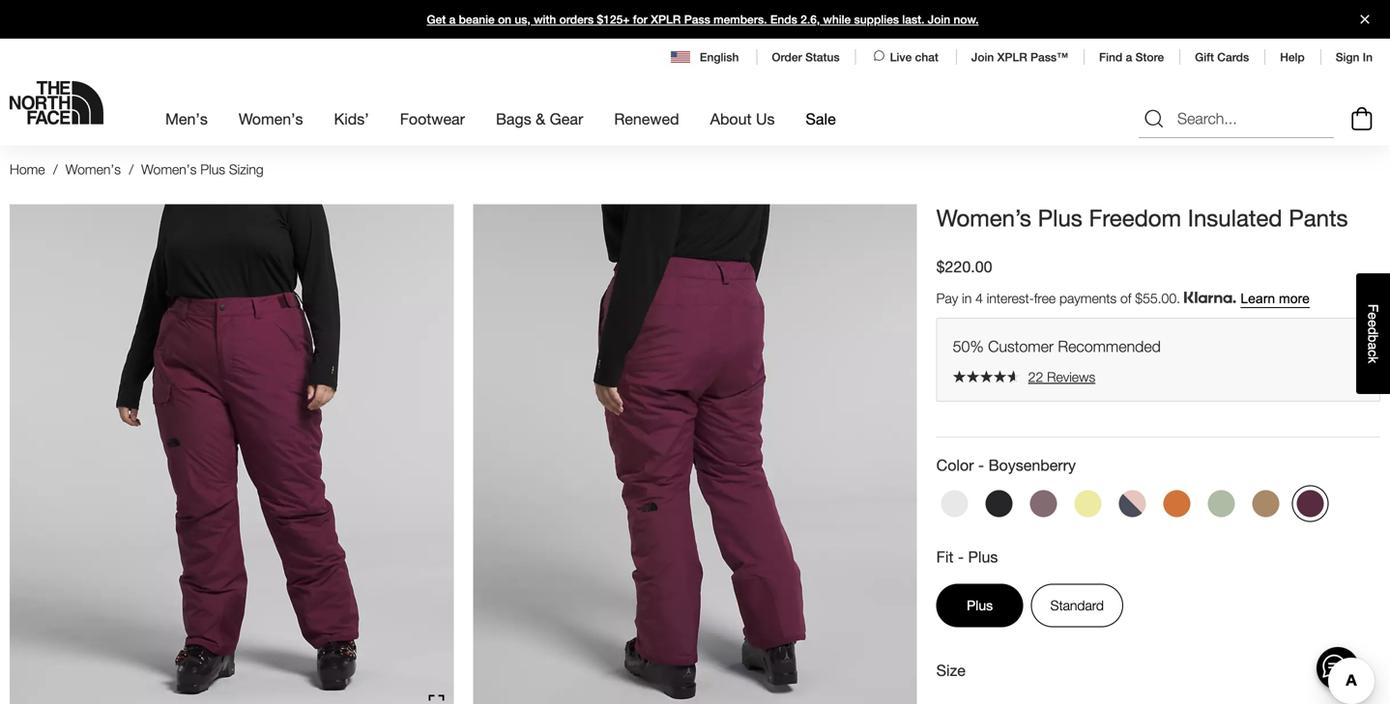 Task type: describe. For each thing, give the bounding box(es) containing it.
english link
[[671, 48, 741, 66]]

close image
[[1352, 15, 1378, 24]]

22 reviews
[[1028, 369, 1095, 385]]

find
[[1099, 50, 1123, 64]]

50%
[[953, 338, 984, 356]]

reviews
[[1047, 369, 1095, 385]]

store
[[1135, 50, 1164, 64]]

plus left freedom at the top of page
[[1038, 204, 1082, 232]]

view cart image
[[1347, 104, 1378, 133]]

order
[[772, 50, 802, 64]]

boysenberry image
[[1297, 491, 1324, 518]]

join xplr pass™
[[971, 50, 1068, 64]]

us,
[[515, 13, 531, 26]]

2 horizontal spatial women's
[[239, 110, 303, 128]]

get
[[427, 13, 446, 26]]

about
[[710, 110, 752, 128]]

pass™
[[1031, 50, 1068, 64]]

learn
[[1241, 292, 1275, 307]]

join xplr pass™ link
[[971, 50, 1068, 64]]

0 vertical spatial xplr
[[651, 13, 681, 26]]

0 vertical spatial women's link
[[239, 93, 303, 145]]

find a store link
[[1099, 50, 1164, 64]]

learn more
[[1241, 292, 1310, 307]]

TNF Black radio
[[981, 486, 1018, 522]]

d
[[1365, 328, 1381, 335]]

plus right fit
[[968, 548, 998, 566]]

home
[[10, 161, 45, 177]]

Search search field
[[1139, 100, 1334, 138]]

0 horizontal spatial women's link
[[65, 161, 121, 177]]

of
[[1120, 291, 1131, 307]]

plus left sizing
[[200, 161, 225, 177]]

open full screen image
[[429, 696, 444, 705]]

$220.00
[[936, 258, 992, 276]]

Misty Sage radio
[[1203, 486, 1240, 522]]

sale
[[806, 110, 836, 128]]

supplies
[[854, 13, 899, 26]]

f e e d b a c k
[[1365, 304, 1381, 364]]

home / women's / women's plus sizing
[[10, 161, 264, 177]]

help
[[1280, 50, 1305, 64]]

renewed
[[614, 110, 679, 128]]

while
[[823, 13, 851, 26]]

men's link
[[165, 93, 208, 145]]

boysenberry
[[989, 456, 1076, 475]]

free
[[1034, 291, 1056, 307]]

2 / from the left
[[129, 161, 134, 177]]

misty sage image
[[1208, 491, 1235, 518]]

- for fit
[[958, 548, 964, 566]]

women's
[[936, 204, 1031, 232]]

Almond Butter radio
[[1248, 486, 1284, 522]]

gardenia white image
[[941, 491, 968, 518]]

get a beanie on us, with orders $125+ for xplr pass members. ends 2.6, while supplies last. join now. link
[[0, 0, 1390, 39]]

live chat button
[[871, 48, 940, 66]]

mandarin image
[[1164, 491, 1191, 518]]

renewed link
[[614, 93, 679, 145]]

in
[[962, 291, 972, 307]]

fit
[[936, 548, 954, 566]]

a for get
[[449, 13, 456, 26]]

a for find
[[1126, 50, 1132, 64]]

cards
[[1217, 50, 1249, 64]]

bags & gear
[[496, 110, 583, 128]]

women's plus sizing link
[[141, 161, 264, 177]]

interest-
[[987, 291, 1034, 307]]

find a store
[[1099, 50, 1164, 64]]

orders
[[559, 13, 594, 26]]

pants
[[1289, 204, 1348, 232]]

on
[[498, 13, 511, 26]]

search all image
[[1143, 107, 1166, 131]]

sign in button
[[1336, 50, 1373, 64]]

get a beanie on us, with orders $125+ for xplr pass members. ends 2.6, while supplies last. join now.
[[427, 13, 979, 26]]

help link
[[1280, 50, 1305, 64]]

4
[[975, 291, 983, 307]]

almond butter image
[[1252, 491, 1280, 518]]

Boysenberry radio
[[1292, 486, 1329, 522]]

color option group
[[936, 486, 1380, 530]]

gift cards
[[1195, 50, 1249, 64]]

color
[[936, 456, 974, 475]]

home link
[[10, 161, 45, 177]]

gift cards link
[[1195, 50, 1249, 64]]

c
[[1365, 350, 1381, 357]]

2 e from the top
[[1365, 320, 1381, 328]]

us
[[756, 110, 775, 128]]

learn more button
[[1241, 292, 1310, 307]]

standard button
[[1031, 584, 1123, 628]]

color - boysenberry
[[936, 456, 1076, 475]]

live chat
[[890, 50, 939, 64]]

beanie
[[459, 13, 495, 26]]

plus inside "button"
[[967, 598, 993, 614]]

0 horizontal spatial women's
[[65, 161, 121, 177]]

gear
[[550, 110, 583, 128]]

- for color
[[978, 456, 984, 475]]

with
[[534, 13, 556, 26]]

Gardenia White radio
[[936, 486, 973, 522]]

now.
[[954, 13, 979, 26]]

in
[[1363, 50, 1373, 64]]

size
[[936, 662, 966, 680]]



Task type: locate. For each thing, give the bounding box(es) containing it.
xplr right for
[[651, 13, 681, 26]]

1 horizontal spatial -
[[978, 456, 984, 475]]

Sun Sprite radio
[[1070, 486, 1107, 522]]

last.
[[902, 13, 925, 26]]

list box
[[936, 701, 1380, 705]]

a right get
[[449, 13, 456, 26]]

kids'
[[334, 110, 369, 128]]

22 reviews link
[[953, 369, 1364, 386]]

-
[[978, 456, 984, 475], [958, 548, 964, 566]]

payments
[[1059, 291, 1117, 307]]

insulated
[[1188, 204, 1282, 232]]

bags
[[496, 110, 531, 128]]

footwear link
[[400, 93, 465, 145]]

gift
[[1195, 50, 1214, 64]]

2 vertical spatial a
[[1365, 343, 1381, 350]]

about us link
[[710, 93, 775, 145]]

0 horizontal spatial xplr
[[651, 13, 681, 26]]

women's down men's link
[[141, 161, 197, 177]]

1 / from the left
[[53, 161, 58, 177]]

a up k
[[1365, 343, 1381, 350]]

tnf black image
[[986, 491, 1013, 518]]

join right last.
[[928, 13, 950, 26]]

live
[[890, 50, 912, 64]]

chat
[[915, 50, 939, 64]]

1 vertical spatial -
[[958, 548, 964, 566]]

pink moss faded dye camo print image
[[1119, 491, 1146, 518]]

a right 'find'
[[1126, 50, 1132, 64]]

1 vertical spatial join
[[971, 50, 994, 64]]

50% customer recommended
[[953, 338, 1161, 356]]

xplr
[[651, 13, 681, 26], [997, 50, 1027, 64]]

1 horizontal spatial a
[[1126, 50, 1132, 64]]

women's link right home
[[65, 161, 121, 177]]

pass
[[684, 13, 710, 26]]

for
[[633, 13, 648, 26]]

sale link
[[806, 93, 836, 145]]

Fawn Grey Snake Charmer Print radio
[[1025, 486, 1062, 522]]

e up d
[[1365, 313, 1381, 320]]

customer
[[988, 338, 1054, 356]]

Mandarin radio
[[1159, 486, 1195, 522]]

members.
[[714, 13, 767, 26]]

women's up sizing
[[239, 110, 303, 128]]

0 horizontal spatial -
[[958, 548, 964, 566]]

0 horizontal spatial /
[[53, 161, 58, 177]]

1 horizontal spatial women's link
[[239, 93, 303, 145]]

women's link up sizing
[[239, 93, 303, 145]]

1 horizontal spatial women's
[[141, 161, 197, 177]]

more
[[1279, 292, 1310, 307]]

plus button
[[936, 584, 1023, 628]]

plus
[[200, 161, 225, 177], [1038, 204, 1082, 232], [968, 548, 998, 566], [967, 598, 993, 614]]

0 vertical spatial -
[[978, 456, 984, 475]]

1 horizontal spatial /
[[129, 161, 134, 177]]

f
[[1365, 304, 1381, 313]]

order status
[[772, 50, 840, 64]]

e up b
[[1365, 320, 1381, 328]]

1 horizontal spatial xplr
[[997, 50, 1027, 64]]

&
[[536, 110, 545, 128]]

sizing
[[229, 161, 264, 177]]

fit - plus
[[936, 548, 998, 566]]

/
[[53, 161, 58, 177], [129, 161, 134, 177]]

about us
[[710, 110, 775, 128]]

sun sprite image
[[1075, 491, 1102, 518]]

men's
[[165, 110, 208, 128]]

b
[[1365, 335, 1381, 343]]

pay in 4 interest-free payments of $55.00.
[[936, 291, 1184, 307]]

order status link
[[772, 50, 840, 64]]

bags & gear link
[[496, 93, 583, 145]]

1 horizontal spatial join
[[971, 50, 994, 64]]

1 vertical spatial women's link
[[65, 161, 121, 177]]

women's link
[[239, 93, 303, 145], [65, 161, 121, 177]]

women's plus freedom insulated pants
[[936, 204, 1348, 232]]

k
[[1365, 357, 1381, 364]]

0 horizontal spatial join
[[928, 13, 950, 26]]

footwear
[[400, 110, 465, 128]]

the north face home page image
[[10, 81, 103, 125]]

fawn grey snake charmer print image
[[1030, 491, 1057, 518]]

standard
[[1050, 598, 1104, 614]]

recommended
[[1058, 338, 1161, 356]]

0 vertical spatial a
[[449, 13, 456, 26]]

join down "now."
[[971, 50, 994, 64]]

women's right home
[[65, 161, 121, 177]]

$55.00.
[[1135, 291, 1180, 307]]

Pink Moss Faded Dye Camo Print radio
[[1114, 486, 1151, 522]]

sign in
[[1336, 50, 1373, 64]]

- right color
[[978, 456, 984, 475]]

a
[[449, 13, 456, 26], [1126, 50, 1132, 64], [1365, 343, 1381, 350]]

22
[[1028, 369, 1043, 385]]

/ left women's plus sizing link
[[129, 161, 134, 177]]

status
[[805, 50, 840, 64]]

2.6,
[[801, 13, 820, 26]]

join
[[928, 13, 950, 26], [971, 50, 994, 64]]

1 vertical spatial a
[[1126, 50, 1132, 64]]

1 e from the top
[[1365, 313, 1381, 320]]

2 horizontal spatial a
[[1365, 343, 1381, 350]]

e
[[1365, 313, 1381, 320], [1365, 320, 1381, 328]]

xplr left pass™
[[997, 50, 1027, 64]]

sign
[[1336, 50, 1360, 64]]

kids' link
[[334, 93, 369, 145]]

klarna image
[[1184, 292, 1236, 304]]

- right fit
[[958, 548, 964, 566]]

english
[[700, 50, 739, 64]]

1 vertical spatial xplr
[[997, 50, 1027, 64]]

freedom
[[1089, 204, 1181, 232]]

f e e d b a c k button
[[1356, 274, 1390, 394]]

/ right home
[[53, 161, 58, 177]]

women's
[[239, 110, 303, 128], [65, 161, 121, 177], [141, 161, 197, 177]]

ends
[[770, 13, 797, 26]]

plus down fit - plus on the right bottom of page
[[967, 598, 993, 614]]

0 horizontal spatial a
[[449, 13, 456, 26]]

0 vertical spatial join
[[928, 13, 950, 26]]

a inside button
[[1365, 343, 1381, 350]]

pay
[[936, 291, 958, 307]]



Task type: vqa. For each thing, say whether or not it's contained in the screenshot.
The Standard
yes



